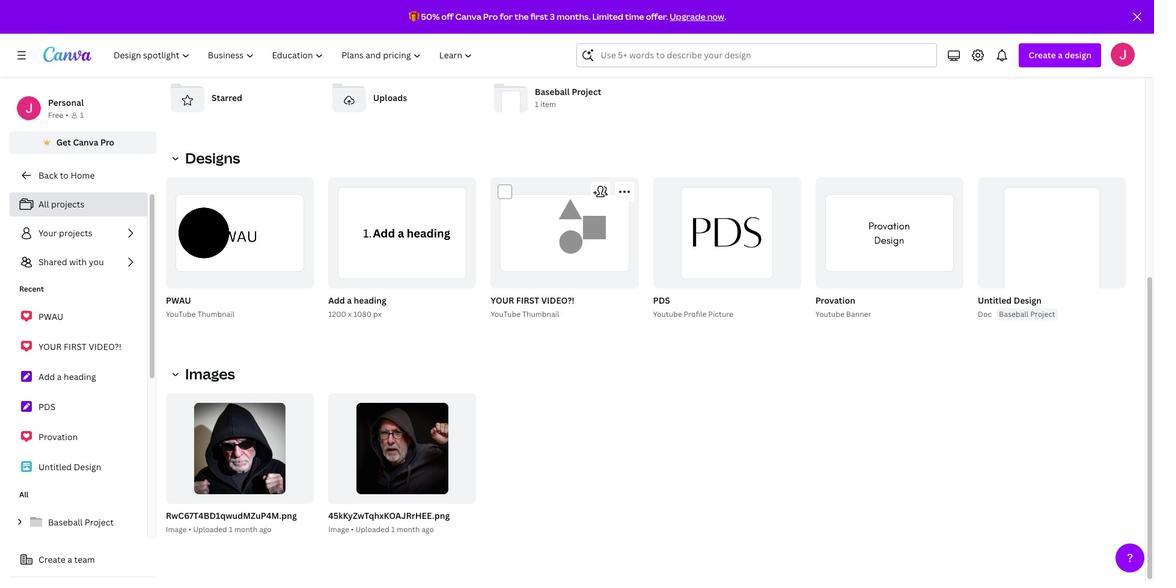 Task type: describe. For each thing, give the bounding box(es) containing it.
personal
[[48, 97, 84, 108]]

project inside button
[[1031, 309, 1056, 319]]

video?! for your first video?!
[[89, 341, 122, 352]]

untitled design link
[[10, 455, 147, 480]]

provation youtube banner
[[816, 294, 872, 319]]

0 horizontal spatial design
[[74, 461, 101, 473]]

the
[[515, 11, 529, 22]]

get canva pro button
[[10, 131, 156, 154]]

upgrade now button
[[670, 11, 725, 22]]

rwc67t4bd1qwudmzup4m.png button
[[166, 509, 297, 524]]

design
[[1065, 49, 1092, 61]]

pwau button
[[166, 293, 191, 308]]

rwc67t4bd1qwudmzup4m.png image • uploaded 1 month ago
[[166, 510, 297, 535]]

uploaded for rwc67t4bd1qwudmzup4m.png
[[193, 525, 227, 535]]

45kkyzwtqhxkoajrrhee.png button
[[328, 509, 450, 524]]

add a heading 1200 x 1080 px
[[328, 294, 387, 319]]

all for all
[[19, 490, 29, 500]]

designs button
[[166, 146, 247, 170]]

0 horizontal spatial project
[[85, 517, 114, 528]]

0 vertical spatial untitled design
[[978, 294, 1042, 306]]

a for add a heading 1200 x 1080 px
[[347, 294, 352, 306]]

baseball project 1 item
[[535, 86, 602, 110]]

first for your first video?!
[[64, 341, 87, 352]]

now
[[708, 11, 725, 22]]

item
[[541, 99, 556, 110]]

🎁
[[409, 11, 420, 22]]

youtube inside pwau youtube thumbnail
[[166, 309, 196, 319]]

add for add a heading
[[38, 371, 55, 383]]

baseball inside baseball project 1 item
[[535, 86, 570, 98]]

projects for your projects
[[59, 227, 92, 239]]

rwc67t4bd1qwudmzup4m.png
[[166, 510, 297, 522]]

.
[[725, 11, 727, 22]]

1080
[[354, 309, 372, 319]]

uploads
[[373, 92, 407, 103]]

list containing pwau
[[10, 304, 147, 480]]

offer.
[[646, 11, 668, 22]]

pds button
[[653, 293, 671, 308]]

picture
[[709, 309, 734, 319]]

• for rwc67t4bd1qwudmzup4m.png
[[189, 525, 191, 535]]

back to home link
[[10, 164, 156, 188]]

first
[[531, 11, 548, 22]]

with
[[69, 256, 87, 268]]

provation for provation youtube banner
[[816, 294, 856, 306]]

50%
[[421, 11, 440, 22]]

untitled design button
[[978, 293, 1042, 308]]

add a heading button
[[328, 293, 387, 308]]

canva inside button
[[73, 137, 98, 148]]

doc
[[978, 309, 992, 319]]

baseball project button
[[997, 308, 1058, 320]]

limited
[[593, 11, 624, 22]]

x
[[348, 309, 352, 319]]

1 inside 45kkyzwtqhxkoajrrhee.png image • uploaded 1 month ago
[[391, 525, 395, 535]]

youtube inside your first video?! youtube thumbnail
[[491, 309, 521, 319]]

provation button
[[816, 293, 856, 308]]

shared
[[38, 256, 67, 268]]

uploads link
[[328, 76, 480, 120]]

1 horizontal spatial canva
[[456, 11, 482, 22]]

first for your first video?! youtube thumbnail
[[516, 294, 540, 306]]

• for 45kkyzwtqhxkoajrrhee.png
[[351, 525, 354, 535]]

your for your first video?! youtube thumbnail
[[491, 294, 514, 306]]

banner
[[847, 309, 872, 319]]

pds for pds youtube profile picture
[[653, 294, 671, 306]]

you
[[89, 256, 104, 268]]

team
[[74, 554, 95, 565]]

video?! for your first video?! youtube thumbnail
[[542, 294, 575, 306]]

pds link
[[10, 395, 147, 420]]

for
[[500, 11, 513, 22]]

designs
[[185, 148, 240, 168]]

images
[[185, 364, 235, 383]]

list containing all projects
[[10, 192, 147, 274]]

james peterson image
[[1111, 43, 1135, 67]]

image for 45kkyzwtqhxkoajrrhee.png
[[328, 525, 349, 535]]

get
[[56, 137, 71, 148]]

your first video?! link
[[10, 334, 147, 360]]

projects for all projects
[[51, 198, 84, 210]]

project inside baseball project 1 item
[[572, 86, 602, 98]]

home
[[71, 170, 95, 181]]

get canva pro
[[56, 137, 114, 148]]

off
[[442, 11, 454, 22]]

a for add a heading
[[57, 371, 62, 383]]

create for create a team
[[38, 554, 65, 565]]

pwau youtube thumbnail
[[166, 294, 235, 319]]

Search search field
[[601, 44, 914, 67]]

shared with you link
[[10, 250, 147, 274]]

1 inside rwc67t4bd1qwudmzup4m.png image • uploaded 1 month ago
[[229, 525, 233, 535]]

recent
[[19, 284, 44, 294]]

your projects
[[38, 227, 92, 239]]

2 vertical spatial baseball
[[48, 517, 83, 528]]



Task type: vqa. For each thing, say whether or not it's contained in the screenshot.
The Create in Create a team BUTTON
yes



Task type: locate. For each thing, give the bounding box(es) containing it.
1 horizontal spatial youtube
[[816, 309, 845, 319]]

1
[[535, 99, 539, 110], [80, 110, 84, 120], [229, 525, 233, 535], [391, 525, 395, 535]]

design down provation "link" on the left
[[74, 461, 101, 473]]

pwau link
[[10, 304, 147, 330]]

45kkyzwtqhxkoajrrhee.png image • uploaded 1 month ago
[[328, 510, 450, 535]]

1 horizontal spatial •
[[189, 525, 191, 535]]

months.
[[557, 11, 591, 22]]

all projects
[[38, 198, 84, 210]]

month for rwc67t4bd1qwudmzup4m.png
[[235, 525, 258, 535]]

1 vertical spatial provation
[[38, 431, 78, 443]]

upgrade
[[670, 11, 706, 22]]

2 horizontal spatial •
[[351, 525, 354, 535]]

canva right get
[[73, 137, 98, 148]]

0 horizontal spatial pro
[[100, 137, 114, 148]]

0 horizontal spatial month
[[235, 525, 258, 535]]

ago inside rwc67t4bd1qwudmzup4m.png image • uploaded 1 month ago
[[259, 525, 272, 535]]

pds youtube profile picture
[[653, 294, 734, 319]]

2 horizontal spatial baseball
[[1000, 309, 1029, 319]]

ago down rwc67t4bd1qwudmzup4m.png button
[[259, 525, 272, 535]]

add inside add a heading 1200 x 1080 px
[[328, 294, 345, 306]]

1 ago from the left
[[259, 525, 272, 535]]

heading down your first video?! link
[[64, 371, 96, 383]]

1 thumbnail from the left
[[198, 309, 235, 319]]

ago
[[259, 525, 272, 535], [422, 525, 434, 535]]

untitled inside untitled design 'button'
[[978, 294, 1012, 306]]

profile
[[684, 309, 707, 319]]

0 vertical spatial untitled
[[978, 294, 1012, 306]]

pds inside the pds link
[[38, 401, 56, 413]]

a for create a team
[[68, 554, 72, 565]]

canva right off
[[456, 11, 482, 22]]

add down your first video?! link
[[38, 371, 55, 383]]

all projects link
[[10, 192, 147, 217]]

create a design
[[1029, 49, 1092, 61]]

1 horizontal spatial ago
[[422, 525, 434, 535]]

2 vertical spatial project
[[85, 517, 114, 528]]

1 vertical spatial untitled
[[38, 461, 72, 473]]

0 vertical spatial first
[[516, 294, 540, 306]]

provation down the pds link
[[38, 431, 78, 443]]

your
[[38, 227, 57, 239]]

thumbnail inside your first video?! youtube thumbnail
[[523, 309, 560, 319]]

0 vertical spatial heading
[[354, 294, 387, 306]]

uploaded inside 45kkyzwtqhxkoajrrhee.png image • uploaded 1 month ago
[[356, 525, 390, 535]]

1 list from the top
[[10, 192, 147, 274]]

pwau for pwau youtube thumbnail
[[166, 294, 191, 306]]

1 horizontal spatial pds
[[653, 294, 671, 306]]

add a heading
[[38, 371, 96, 383]]

0 vertical spatial your
[[491, 294, 514, 306]]

thumbnail down your first video?! 'button'
[[523, 309, 560, 319]]

provation inside "link"
[[38, 431, 78, 443]]

1 down 45kkyzwtqhxkoajrrhee.png button
[[391, 525, 395, 535]]

1 horizontal spatial pwau
[[166, 294, 191, 306]]

0 horizontal spatial youtube
[[653, 309, 682, 319]]

video?! inside your first video?! youtube thumbnail
[[542, 294, 575, 306]]

0 vertical spatial pro
[[483, 11, 498, 22]]

None search field
[[577, 43, 938, 67]]

image inside rwc67t4bd1qwudmzup4m.png image • uploaded 1 month ago
[[166, 525, 187, 535]]

0 horizontal spatial video?!
[[89, 341, 122, 352]]

baseball project
[[1000, 309, 1056, 319], [48, 517, 114, 528]]

pds
[[653, 294, 671, 306], [38, 401, 56, 413]]

0 horizontal spatial ago
[[259, 525, 272, 535]]

0 horizontal spatial pds
[[38, 401, 56, 413]]

0 vertical spatial provation
[[816, 294, 856, 306]]

🎁 50% off canva pro for the first 3 months. limited time offer. upgrade now .
[[409, 11, 727, 22]]

image down 45kkyzwtqhxkoajrrhee.png button
[[328, 525, 349, 535]]

ago down 45kkyzwtqhxkoajrrhee.png button
[[422, 525, 434, 535]]

0 vertical spatial design
[[1014, 294, 1042, 306]]

2 horizontal spatial project
[[1031, 309, 1056, 319]]

0 vertical spatial project
[[572, 86, 602, 98]]

0 horizontal spatial untitled design
[[38, 461, 101, 473]]

youtube down your first video?! 'button'
[[491, 309, 521, 319]]

uploaded down 45kkyzwtqhxkoajrrhee.png button
[[356, 525, 390, 535]]

baseball project up team
[[48, 517, 114, 528]]

uploaded down rwc67t4bd1qwudmzup4m.png button
[[193, 525, 227, 535]]

thumbnail
[[198, 309, 235, 319], [523, 309, 560, 319]]

1 horizontal spatial all
[[38, 198, 49, 210]]

create left design
[[1029, 49, 1057, 61]]

starred
[[212, 92, 242, 103]]

baseball down untitled design 'button'
[[1000, 309, 1029, 319]]

provation inside provation youtube banner
[[816, 294, 856, 306]]

a inside add a heading 1200 x 1080 px
[[347, 294, 352, 306]]

heading for add a heading 1200 x 1080 px
[[354, 294, 387, 306]]

heading
[[354, 294, 387, 306], [64, 371, 96, 383]]

1 horizontal spatial untitled
[[978, 294, 1012, 306]]

untitled design up "baseball project" button
[[978, 294, 1042, 306]]

2 ago from the left
[[422, 525, 434, 535]]

2 uploaded from the left
[[356, 525, 390, 535]]

0 horizontal spatial heading
[[64, 371, 96, 383]]

0 horizontal spatial baseball project
[[48, 517, 114, 528]]

• right free
[[66, 110, 69, 120]]

create left team
[[38, 554, 65, 565]]

images button
[[166, 362, 242, 386]]

1 vertical spatial pds
[[38, 401, 56, 413]]

pds for pds
[[38, 401, 56, 413]]

projects down "back to home"
[[51, 198, 84, 210]]

0 vertical spatial create
[[1029, 49, 1057, 61]]

3
[[550, 11, 555, 22]]

a for create a design
[[1059, 49, 1063, 61]]

1 youtube from the left
[[653, 309, 682, 319]]

0 horizontal spatial provation
[[38, 431, 78, 443]]

uploaded for 45kkyzwtqhxkoajrrhee.png
[[356, 525, 390, 535]]

0 horizontal spatial untitled
[[38, 461, 72, 473]]

image inside 45kkyzwtqhxkoajrrhee.png image • uploaded 1 month ago
[[328, 525, 349, 535]]

1 vertical spatial create
[[38, 554, 65, 565]]

1200
[[328, 309, 346, 319]]

1 horizontal spatial provation
[[816, 294, 856, 306]]

baseball up 'create a team'
[[48, 517, 83, 528]]

video?!
[[542, 294, 575, 306], [89, 341, 122, 352]]

• inside 45kkyzwtqhxkoajrrhee.png image • uploaded 1 month ago
[[351, 525, 354, 535]]

1 horizontal spatial video?!
[[542, 294, 575, 306]]

1 inside baseball project 1 item
[[535, 99, 539, 110]]

your first video?! button
[[491, 293, 575, 308]]

2 youtube from the left
[[491, 309, 521, 319]]

first inside your first video?! youtube thumbnail
[[516, 294, 540, 306]]

ago inside 45kkyzwtqhxkoajrrhee.png image • uploaded 1 month ago
[[422, 525, 434, 535]]

provation
[[816, 294, 856, 306], [38, 431, 78, 443]]

0 horizontal spatial all
[[19, 490, 29, 500]]

1 vertical spatial untitled design
[[38, 461, 101, 473]]

2 youtube from the left
[[816, 309, 845, 319]]

1 horizontal spatial month
[[397, 525, 420, 535]]

1 down personal at top left
[[80, 110, 84, 120]]

1 horizontal spatial uploaded
[[356, 525, 390, 535]]

first
[[516, 294, 540, 306], [64, 341, 87, 352]]

add inside add a heading link
[[38, 371, 55, 383]]

time
[[625, 11, 644, 22]]

starred link
[[166, 76, 318, 120]]

youtube down pwau "button" at the bottom of page
[[166, 309, 196, 319]]

1 horizontal spatial baseball
[[535, 86, 570, 98]]

add
[[328, 294, 345, 306], [38, 371, 55, 383]]

heading for add a heading
[[64, 371, 96, 383]]

0 horizontal spatial thumbnail
[[198, 309, 235, 319]]

month for 45kkyzwtqhxkoajrrhee.png
[[397, 525, 420, 535]]

add up 1200
[[328, 294, 345, 306]]

free
[[48, 110, 63, 120]]

design up "baseball project" button
[[1014, 294, 1042, 306]]

image for rwc67t4bd1qwudmzup4m.png
[[166, 525, 187, 535]]

list
[[10, 192, 147, 274], [10, 304, 147, 480]]

a left design
[[1059, 49, 1063, 61]]

1 vertical spatial pwau
[[38, 311, 63, 322]]

• down 45kkyzwtqhxkoajrrhee.png button
[[351, 525, 354, 535]]

1 vertical spatial baseball
[[1000, 309, 1029, 319]]

provation up banner
[[816, 294, 856, 306]]

1 vertical spatial pro
[[100, 137, 114, 148]]

create
[[1029, 49, 1057, 61], [38, 554, 65, 565]]

1 uploaded from the left
[[193, 525, 227, 535]]

pwau
[[166, 294, 191, 306], [38, 311, 63, 322]]

• down rwc67t4bd1qwudmzup4m.png button
[[189, 525, 191, 535]]

add a heading link
[[10, 364, 147, 390]]

pds inside pds youtube profile picture
[[653, 294, 671, 306]]

1 vertical spatial project
[[1031, 309, 1056, 319]]

a inside dropdown button
[[1059, 49, 1063, 61]]

0 vertical spatial list
[[10, 192, 147, 274]]

1 left item
[[535, 99, 539, 110]]

add for add a heading 1200 x 1080 px
[[328, 294, 345, 306]]

1 month from the left
[[235, 525, 258, 535]]

create for create a design
[[1029, 49, 1057, 61]]

2 thumbnail from the left
[[523, 309, 560, 319]]

1 down rwc67t4bd1qwudmzup4m.png button
[[229, 525, 233, 535]]

untitled inside untitled design link
[[38, 461, 72, 473]]

youtube inside pds youtube profile picture
[[653, 309, 682, 319]]

pwau for pwau
[[38, 311, 63, 322]]

0 horizontal spatial pwau
[[38, 311, 63, 322]]

month
[[235, 525, 258, 535], [397, 525, 420, 535]]

projects right "your"
[[59, 227, 92, 239]]

1 vertical spatial first
[[64, 341, 87, 352]]

0 vertical spatial baseball
[[535, 86, 570, 98]]

0 horizontal spatial your
[[38, 341, 62, 352]]

•
[[66, 110, 69, 120], [189, 525, 191, 535], [351, 525, 354, 535]]

projects
[[51, 198, 84, 210], [59, 227, 92, 239]]

your inside your first video?! youtube thumbnail
[[491, 294, 514, 306]]

your first video?! youtube thumbnail
[[491, 294, 575, 319]]

1 horizontal spatial design
[[1014, 294, 1042, 306]]

thumbnail up images
[[198, 309, 235, 319]]

0 vertical spatial canva
[[456, 11, 482, 22]]

1 horizontal spatial heading
[[354, 294, 387, 306]]

create inside dropdown button
[[1029, 49, 1057, 61]]

0 horizontal spatial image
[[166, 525, 187, 535]]

ago for 45kkyzwtqhxkoajrrhee.png
[[422, 525, 434, 535]]

youtube for pds
[[653, 309, 682, 319]]

0 vertical spatial add
[[328, 294, 345, 306]]

create a design button
[[1020, 43, 1102, 67]]

baseball up item
[[535, 86, 570, 98]]

45kkyzwtqhxkoajrrhee.png
[[328, 510, 450, 522]]

0 horizontal spatial baseball
[[48, 517, 83, 528]]

1 horizontal spatial project
[[572, 86, 602, 98]]

baseball project inside button
[[1000, 309, 1056, 319]]

your projects link
[[10, 221, 147, 245]]

1 youtube from the left
[[166, 309, 196, 319]]

1 vertical spatial all
[[19, 490, 29, 500]]

month inside 45kkyzwtqhxkoajrrhee.png image • uploaded 1 month ago
[[397, 525, 420, 535]]

all
[[38, 198, 49, 210], [19, 490, 29, 500]]

free •
[[48, 110, 69, 120]]

untitled design
[[978, 294, 1042, 306], [38, 461, 101, 473]]

shared with you
[[38, 256, 104, 268]]

1 vertical spatial video?!
[[89, 341, 122, 352]]

1 image from the left
[[166, 525, 187, 535]]

0 vertical spatial all
[[38, 198, 49, 210]]

1 horizontal spatial pro
[[483, 11, 498, 22]]

1 horizontal spatial youtube
[[491, 309, 521, 319]]

a left team
[[68, 554, 72, 565]]

thumbnail inside pwau youtube thumbnail
[[198, 309, 235, 319]]

0 vertical spatial baseball project
[[1000, 309, 1056, 319]]

to
[[60, 170, 69, 181]]

your for your first video?!
[[38, 341, 62, 352]]

youtube inside provation youtube banner
[[816, 309, 845, 319]]

2 image from the left
[[328, 525, 349, 535]]

0 vertical spatial pds
[[653, 294, 671, 306]]

0 horizontal spatial first
[[64, 341, 87, 352]]

month down rwc67t4bd1qwudmzup4m.png button
[[235, 525, 258, 535]]

baseball inside button
[[1000, 309, 1029, 319]]

design
[[1014, 294, 1042, 306], [74, 461, 101, 473]]

2 month from the left
[[397, 525, 420, 535]]

top level navigation element
[[106, 43, 483, 67]]

1 vertical spatial projects
[[59, 227, 92, 239]]

create a team button
[[10, 548, 156, 572]]

youtube for provation
[[816, 309, 845, 319]]

youtube down pds button
[[653, 309, 682, 319]]

1 horizontal spatial thumbnail
[[523, 309, 560, 319]]

all for all projects
[[38, 198, 49, 210]]

0 horizontal spatial add
[[38, 371, 55, 383]]

all inside list
[[38, 198, 49, 210]]

pwau inside pwau youtube thumbnail
[[166, 294, 191, 306]]

0 horizontal spatial •
[[66, 110, 69, 120]]

pro up back to home link
[[100, 137, 114, 148]]

your inside your first video?! link
[[38, 341, 62, 352]]

0 vertical spatial video?!
[[542, 294, 575, 306]]

untitled up doc
[[978, 294, 1012, 306]]

a
[[1059, 49, 1063, 61], [347, 294, 352, 306], [57, 371, 62, 383], [68, 554, 72, 565]]

create a team
[[38, 554, 95, 565]]

heading inside add a heading 1200 x 1080 px
[[354, 294, 387, 306]]

youtube
[[166, 309, 196, 319], [491, 309, 521, 319]]

pro inside button
[[100, 137, 114, 148]]

uploaded
[[193, 525, 227, 535], [356, 525, 390, 535]]

1 vertical spatial add
[[38, 371, 55, 383]]

1 horizontal spatial baseball project
[[1000, 309, 1056, 319]]

0 horizontal spatial uploaded
[[193, 525, 227, 535]]

px
[[374, 309, 382, 319]]

0 horizontal spatial youtube
[[166, 309, 196, 319]]

baseball project down untitled design 'button'
[[1000, 309, 1056, 319]]

1 vertical spatial list
[[10, 304, 147, 480]]

uploaded inside rwc67t4bd1qwudmzup4m.png image • uploaded 1 month ago
[[193, 525, 227, 535]]

0 horizontal spatial create
[[38, 554, 65, 565]]

• inside rwc67t4bd1qwudmzup4m.png image • uploaded 1 month ago
[[189, 525, 191, 535]]

0 horizontal spatial canva
[[73, 137, 98, 148]]

untitled
[[978, 294, 1012, 306], [38, 461, 72, 473]]

a inside button
[[68, 554, 72, 565]]

1 horizontal spatial untitled design
[[978, 294, 1042, 306]]

1 vertical spatial canva
[[73, 137, 98, 148]]

heading up px
[[354, 294, 387, 306]]

untitled down provation "link" on the left
[[38, 461, 72, 473]]

1 vertical spatial design
[[74, 461, 101, 473]]

0 vertical spatial projects
[[51, 198, 84, 210]]

1 horizontal spatial create
[[1029, 49, 1057, 61]]

1 horizontal spatial first
[[516, 294, 540, 306]]

1 vertical spatial baseball project
[[48, 517, 114, 528]]

image
[[166, 525, 187, 535], [328, 525, 349, 535]]

1 horizontal spatial add
[[328, 294, 345, 306]]

back
[[38, 170, 58, 181]]

baseball project link
[[10, 510, 147, 535]]

your
[[491, 294, 514, 306], [38, 341, 62, 352]]

2 list from the top
[[10, 304, 147, 480]]

a up x
[[347, 294, 352, 306]]

month inside rwc67t4bd1qwudmzup4m.png image • uploaded 1 month ago
[[235, 525, 258, 535]]

untitled design down provation "link" on the left
[[38, 461, 101, 473]]

a down your first video?! link
[[57, 371, 62, 383]]

provation for provation
[[38, 431, 78, 443]]

design inside 'button'
[[1014, 294, 1042, 306]]

youtube down provation button
[[816, 309, 845, 319]]

create inside button
[[38, 554, 65, 565]]

1 horizontal spatial image
[[328, 525, 349, 535]]

pro left for
[[483, 11, 498, 22]]

1 vertical spatial heading
[[64, 371, 96, 383]]

0 vertical spatial pwau
[[166, 294, 191, 306]]

provation link
[[10, 425, 147, 450]]

image down rwc67t4bd1qwudmzup4m.png button
[[166, 525, 187, 535]]

month down 45kkyzwtqhxkoajrrhee.png button
[[397, 525, 420, 535]]

back to home
[[38, 170, 95, 181]]

1 horizontal spatial your
[[491, 294, 514, 306]]

ago for rwc67t4bd1qwudmzup4m.png
[[259, 525, 272, 535]]

1 vertical spatial your
[[38, 341, 62, 352]]

your first video?!
[[38, 341, 122, 352]]



